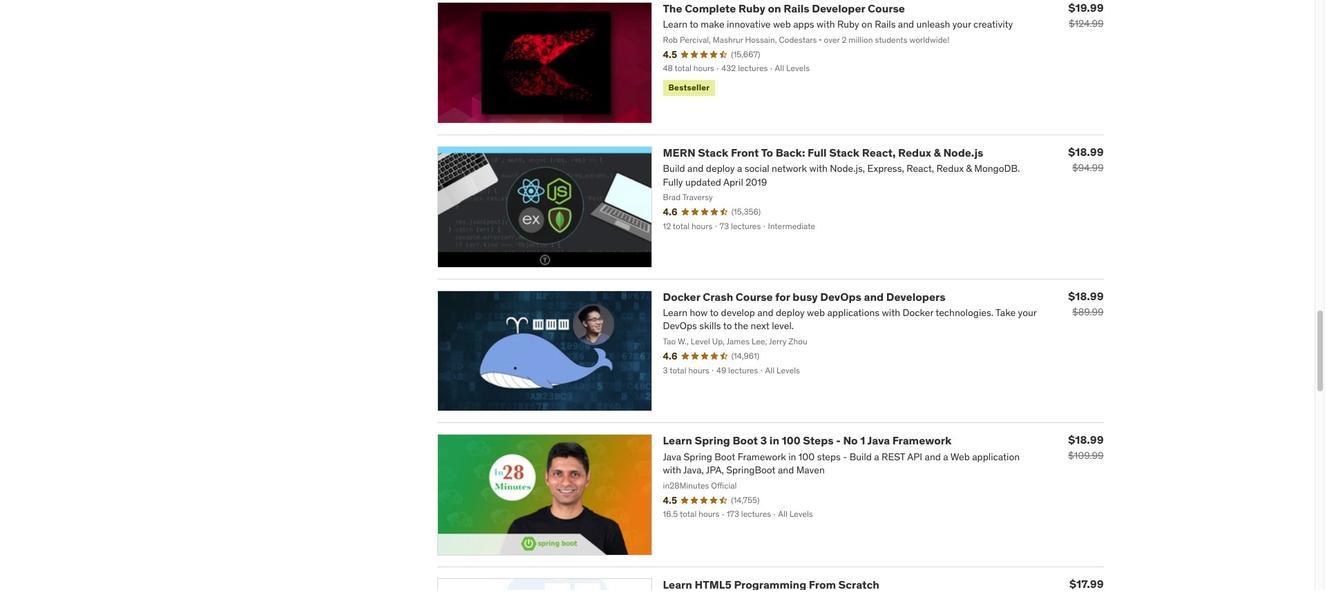 Task type: locate. For each thing, give the bounding box(es) containing it.
course left for
[[736, 290, 773, 304]]

0 vertical spatial $18.99
[[1069, 145, 1104, 159]]

spring
[[695, 434, 730, 448]]

course right developer
[[868, 1, 905, 15]]

the complete ruby on rails developer course
[[663, 1, 905, 15]]

$124.99
[[1069, 17, 1104, 30]]

react,
[[862, 146, 896, 159]]

on
[[768, 1, 781, 15]]

framework
[[893, 434, 952, 448]]

$18.99 $109.99
[[1068, 434, 1104, 463]]

stack left front
[[698, 146, 729, 159]]

3 $18.99 from the top
[[1069, 434, 1104, 447]]

1 vertical spatial course
[[736, 290, 773, 304]]

1 horizontal spatial stack
[[829, 146, 860, 159]]

the complete ruby on rails developer course link
[[663, 1, 905, 15]]

mern
[[663, 146, 696, 159]]

0 horizontal spatial course
[[736, 290, 773, 304]]

$19.99
[[1069, 1, 1104, 15]]

1 $18.99 from the top
[[1069, 145, 1104, 159]]

$18.99 inside $18.99 $109.99
[[1069, 434, 1104, 447]]

docker crash course for busy devops and developers
[[663, 290, 946, 304]]

$18.99 $94.99
[[1069, 145, 1104, 174]]

course
[[868, 1, 905, 15], [736, 290, 773, 304]]

stack
[[698, 146, 729, 159], [829, 146, 860, 159]]

to
[[761, 146, 773, 159]]

2 $18.99 from the top
[[1069, 289, 1104, 303]]

node.js
[[944, 146, 984, 159]]

front
[[731, 146, 759, 159]]

$18.99 up $89.99
[[1069, 289, 1104, 303]]

1 vertical spatial $18.99
[[1069, 289, 1104, 303]]

crash
[[703, 290, 733, 304]]

$18.99 up $94.99
[[1069, 145, 1104, 159]]

developer
[[812, 1, 866, 15]]

2 vertical spatial $18.99
[[1069, 434, 1104, 447]]

$109.99
[[1068, 450, 1104, 463]]

$18.99 for mern stack front to back: full stack react, redux & node.js
[[1069, 145, 1104, 159]]

$89.99
[[1072, 306, 1104, 318]]

learn
[[663, 434, 692, 448]]

$18.99
[[1069, 145, 1104, 159], [1069, 289, 1104, 303], [1069, 434, 1104, 447]]

0 horizontal spatial stack
[[698, 146, 729, 159]]

1 horizontal spatial course
[[868, 1, 905, 15]]

mern stack front to back: full stack react, redux & node.js
[[663, 146, 984, 159]]

busy
[[793, 290, 818, 304]]

docker crash course for busy devops and developers link
[[663, 290, 946, 304]]

stack right "full"
[[829, 146, 860, 159]]

$18.99 up $109.99
[[1069, 434, 1104, 447]]



Task type: vqa. For each thing, say whether or not it's contained in the screenshot.
MERN Stack Front To Back: Full Stack React, Redux & Node.js
yes



Task type: describe. For each thing, give the bounding box(es) containing it.
no
[[843, 434, 858, 448]]

rails
[[784, 1, 810, 15]]

$18.99 for docker crash course for busy devops and developers
[[1069, 289, 1104, 303]]

0 vertical spatial course
[[868, 1, 905, 15]]

learn spring boot 3 in 100 steps - no 1 java framework
[[663, 434, 952, 448]]

learn spring boot 3 in 100 steps - no 1 java framework link
[[663, 434, 952, 448]]

redux
[[898, 146, 931, 159]]

100
[[782, 434, 801, 448]]

mern stack front to back: full stack react, redux & node.js link
[[663, 146, 984, 159]]

$94.99
[[1072, 162, 1104, 174]]

java
[[868, 434, 890, 448]]

in
[[770, 434, 779, 448]]

and
[[864, 290, 884, 304]]

steps
[[803, 434, 834, 448]]

devops
[[820, 290, 862, 304]]

docker
[[663, 290, 700, 304]]

for
[[775, 290, 790, 304]]

back:
[[776, 146, 805, 159]]

$19.99 $124.99
[[1069, 1, 1104, 30]]

boot
[[733, 434, 758, 448]]

-
[[836, 434, 841, 448]]

&
[[934, 146, 941, 159]]

3
[[761, 434, 767, 448]]

$18.99 $89.99
[[1069, 289, 1104, 318]]

developers
[[886, 290, 946, 304]]

full
[[808, 146, 827, 159]]

ruby
[[739, 1, 766, 15]]

the
[[663, 1, 682, 15]]

1
[[860, 434, 865, 448]]

1 stack from the left
[[698, 146, 729, 159]]

complete
[[685, 1, 736, 15]]

$18.99 for learn spring boot 3 in 100 steps - no 1 java framework
[[1069, 434, 1104, 447]]

2 stack from the left
[[829, 146, 860, 159]]



